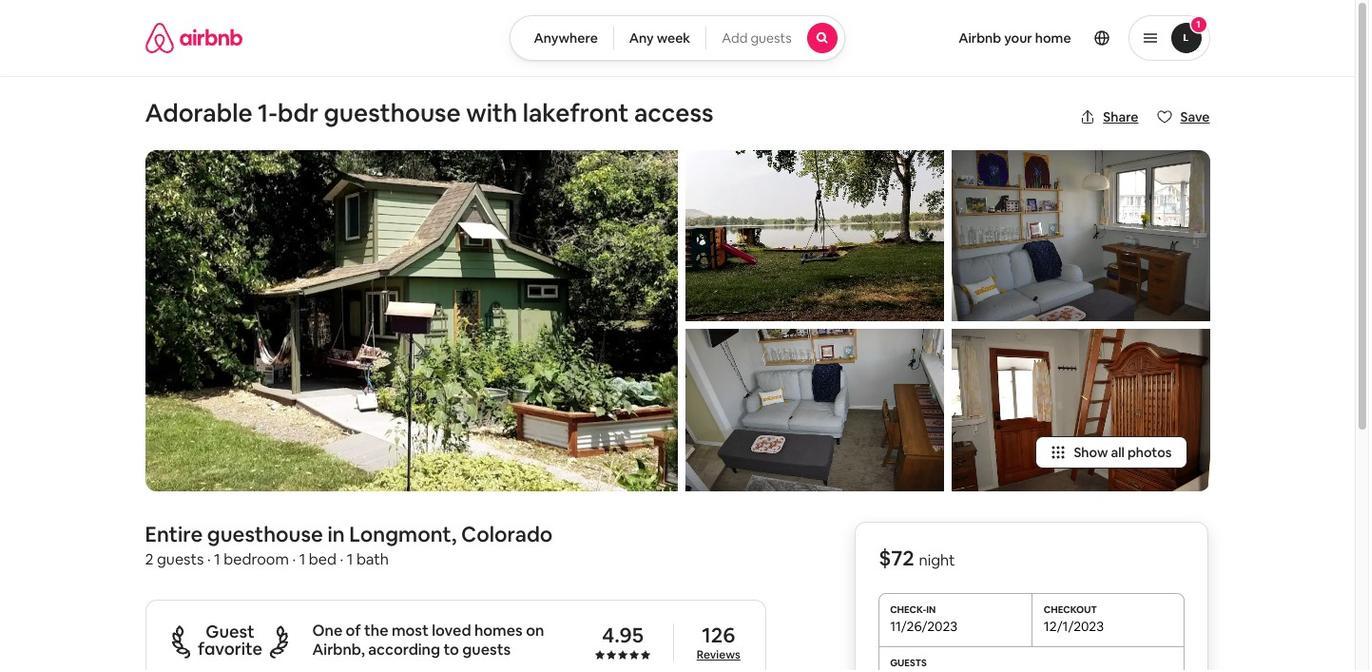Task type: locate. For each thing, give the bounding box(es) containing it.
2 vertical spatial guests
[[462, 640, 511, 660]]

adorable 1-bdr guesthouse with lakefront access
[[145, 97, 713, 129]]

all
[[1111, 444, 1125, 461]]

share
[[1103, 108, 1139, 126]]

share button
[[1073, 101, 1146, 133]]

$72
[[879, 545, 915, 571]]

1 vertical spatial guests
[[157, 550, 204, 570]]

None search field
[[510, 15, 845, 61]]

2 horizontal spatial guests
[[751, 29, 792, 47]]

anywhere button
[[510, 15, 614, 61]]

none search field containing anywhere
[[510, 15, 845, 61]]

save button
[[1150, 101, 1218, 133]]

3 · from the left
[[340, 550, 343, 570]]

2 · from the left
[[292, 550, 296, 570]]

guests right add
[[751, 29, 792, 47]]

bath
[[356, 550, 389, 570]]

1 horizontal spatial ·
[[292, 550, 296, 570]]

guesthouse up bedroom
[[207, 521, 323, 548]]

reviews
[[697, 647, 741, 662]]

0 horizontal spatial guesthouse
[[207, 521, 323, 548]]

126
[[702, 621, 735, 648]]

guests inside entire guesthouse in longmont, colorado 2 guests · 1 bedroom · 1 bed · 1 bath
[[157, 550, 204, 570]]

12/1/2023
[[1044, 618, 1104, 635]]

your
[[1004, 29, 1032, 47]]

airbnb
[[959, 29, 1001, 47]]

·
[[207, 550, 211, 570], [292, 550, 296, 570], [340, 550, 343, 570]]

guesthouse right the bdr
[[324, 97, 461, 129]]

on
[[526, 621, 544, 641]]

0 vertical spatial guests
[[751, 29, 792, 47]]

2 horizontal spatial ·
[[340, 550, 343, 570]]

· left bedroom
[[207, 550, 211, 570]]

private guesthouse(tiny-house) image
[[145, 150, 677, 492]]

· right "bed"
[[340, 550, 343, 570]]

night
[[919, 551, 955, 570]]

bed
[[309, 550, 337, 570]]

0 vertical spatial guesthouse
[[324, 97, 461, 129]]

adorable 1-bdr guesthouse with lakefront access image 4 image
[[951, 150, 1210, 321]]

any
[[629, 29, 654, 47]]

guests
[[751, 29, 792, 47], [157, 550, 204, 570], [462, 640, 511, 660]]

1 horizontal spatial guesthouse
[[324, 97, 461, 129]]

colorado
[[461, 521, 553, 548]]

with
[[466, 97, 517, 129]]

0 horizontal spatial ·
[[207, 550, 211, 570]]

access
[[634, 97, 713, 129]]

guesthouse
[[324, 97, 461, 129], [207, 521, 323, 548]]

· left "bed"
[[292, 550, 296, 570]]

0 horizontal spatial guests
[[157, 550, 204, 570]]

to
[[443, 640, 459, 660]]

1-
[[258, 97, 278, 129]]

most
[[392, 621, 429, 641]]

1 horizontal spatial guests
[[462, 640, 511, 660]]

photos
[[1128, 444, 1172, 461]]

4.95
[[602, 621, 644, 648]]

guests right to
[[462, 640, 511, 660]]

guests down "entire" at the bottom left of page
[[157, 550, 204, 570]]

1 up save
[[1196, 18, 1201, 30]]

1 inside dropdown button
[[1196, 18, 1201, 30]]

of
[[346, 621, 361, 641]]

adorable 1-bdr guesthouse with lakefront access image 3 image
[[685, 329, 944, 492]]

lakefront
[[523, 97, 629, 129]]

1 vertical spatial guesthouse
[[207, 521, 323, 548]]

1
[[1196, 18, 1201, 30], [214, 550, 220, 570], [299, 550, 305, 570], [347, 550, 353, 570]]



Task type: describe. For each thing, give the bounding box(es) containing it.
one of the most loved homes on airbnb, according to guests
[[312, 621, 544, 660]]

guesthouse inside entire guesthouse in longmont, colorado 2 guests · 1 bedroom · 1 bed · 1 bath
[[207, 521, 323, 548]]

homes
[[474, 621, 523, 641]]

one
[[312, 621, 343, 641]]

guest favorite
[[198, 620, 262, 659]]

add guests button
[[706, 15, 845, 61]]

airbnb your home link
[[947, 18, 1083, 58]]

show
[[1074, 444, 1108, 461]]

add guests
[[722, 29, 792, 47]]

$72 night
[[879, 545, 955, 571]]

home
[[1035, 29, 1071, 47]]

1 left bedroom
[[214, 550, 220, 570]]

guests inside 'button'
[[751, 29, 792, 47]]

guest
[[206, 620, 255, 642]]

week
[[657, 29, 690, 47]]

show all photos button
[[1036, 436, 1187, 469]]

airbnb your home
[[959, 29, 1071, 47]]

guests inside one of the most loved homes on airbnb, according to guests
[[462, 640, 511, 660]]

airbnb,
[[312, 640, 365, 660]]

1 left "bed"
[[299, 550, 305, 570]]

bdr
[[278, 97, 319, 129]]

anywhere
[[534, 29, 598, 47]]

the
[[364, 621, 388, 641]]

profile element
[[868, 0, 1210, 76]]

longmont,
[[349, 521, 457, 548]]

lakefront view image
[[685, 150, 944, 321]]

loved
[[432, 621, 471, 641]]

entrance door & ladder to access bedroom image
[[951, 329, 1210, 492]]

favorite
[[198, 638, 262, 659]]

2
[[145, 550, 154, 570]]

adorable
[[145, 97, 252, 129]]

entire guesthouse in longmont, colorado 2 guests · 1 bedroom · 1 bed · 1 bath
[[145, 521, 553, 570]]

any week button
[[613, 15, 707, 61]]

126 reviews
[[697, 621, 741, 662]]

in
[[328, 521, 345, 548]]

show all photos
[[1074, 444, 1172, 461]]

1 · from the left
[[207, 550, 211, 570]]

11/26/2023
[[890, 618, 958, 635]]

according
[[368, 640, 440, 660]]

1 button
[[1128, 15, 1210, 61]]

entire
[[145, 521, 203, 548]]

add
[[722, 29, 748, 47]]

bedroom
[[224, 550, 289, 570]]

save
[[1180, 108, 1210, 126]]

1 left bath
[[347, 550, 353, 570]]

any week
[[629, 29, 690, 47]]



Task type: vqa. For each thing, say whether or not it's contained in the screenshot.
in
yes



